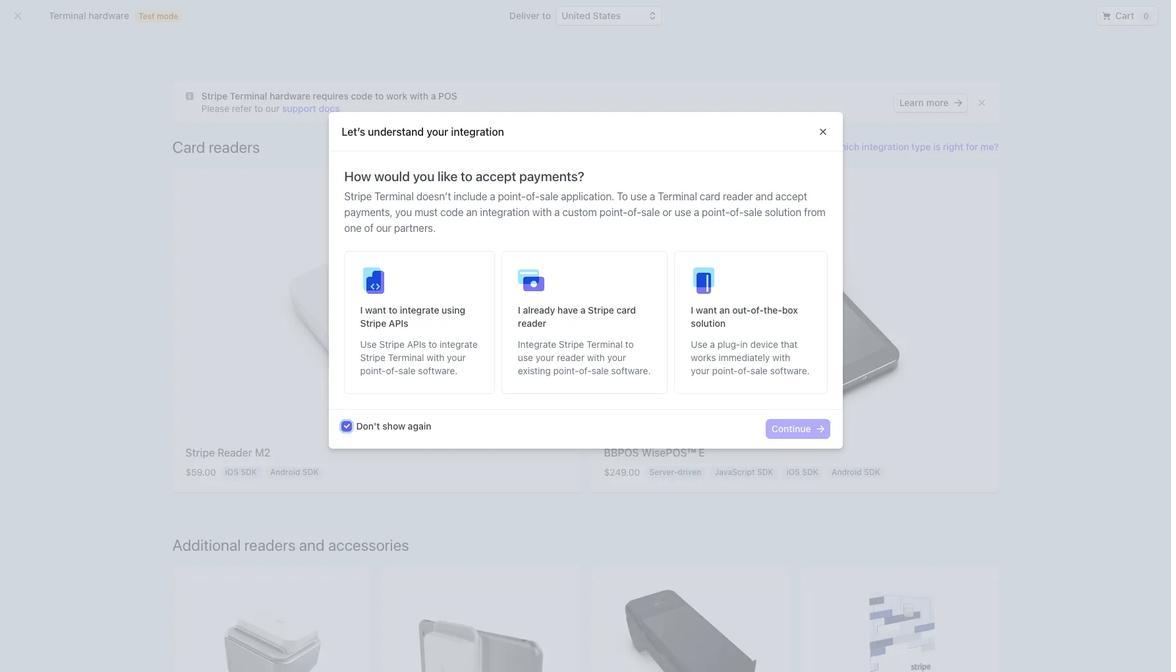 Task type: vqa. For each thing, say whether or not it's contained in the screenshot.
the top readers
yes



Task type: locate. For each thing, give the bounding box(es) containing it.
our
[[266, 103, 280, 114], [376, 222, 392, 234]]

2 horizontal spatial i
[[691, 304, 694, 316]]

solution up plug-
[[691, 318, 726, 329]]

want up use stripe apis to integrate stripe terminal with your point-of-sale software.
[[365, 304, 386, 316]]

0 horizontal spatial reader
[[518, 318, 547, 329]]

with inside integrate stripe terminal to use your reader with your existing point-of-sale software.
[[587, 352, 605, 363]]

wisepos™
[[642, 447, 696, 459]]

your inside use a plug-in device that works immediately with your point-of-sale software.
[[691, 365, 710, 376]]

an left out-
[[720, 304, 730, 316]]

want for to
[[365, 304, 386, 316]]

0 horizontal spatial software.
[[418, 365, 458, 376]]

2 horizontal spatial reader
[[723, 190, 753, 202]]

1 horizontal spatial solution
[[765, 206, 802, 218]]

i want to integrate using stripe apis
[[360, 304, 466, 329]]

of- inside integrate stripe terminal to use your reader with your existing point-of-sale software.
[[579, 365, 592, 376]]

ios down continue button
[[787, 468, 800, 477]]

want for an
[[696, 304, 717, 316]]

of-
[[526, 190, 540, 202], [628, 206, 641, 218], [730, 206, 744, 218], [751, 304, 764, 316], [386, 365, 399, 376], [579, 365, 592, 376], [738, 365, 751, 376]]

to up use stripe apis to integrate stripe terminal with your point-of-sale software.
[[389, 304, 398, 316]]

use right or
[[675, 206, 691, 218]]

0 vertical spatial an
[[466, 206, 478, 218]]

m2
[[255, 447, 270, 459]]

1 horizontal spatial you
[[413, 169, 435, 184]]

more
[[927, 97, 949, 108]]

0 vertical spatial reader
[[723, 190, 753, 202]]

2 software. from the left
[[611, 365, 651, 376]]

2 android sdk from the left
[[832, 468, 880, 477]]

bbpos
[[604, 447, 639, 459]]

integrate
[[400, 304, 439, 316], [440, 339, 478, 350]]

of- inside use a plug-in device that works immediately with your point-of-sale software.
[[738, 365, 751, 376]]

stripe inside i already have a stripe card reader
[[588, 304, 614, 316]]

sale down immediately
[[751, 365, 768, 376]]

integration inside 'button'
[[862, 141, 909, 152]]

0 horizontal spatial an
[[466, 206, 478, 218]]

hardware left 'test' on the left top of the page
[[88, 10, 129, 21]]

0 vertical spatial integrate
[[400, 304, 439, 316]]

3 software. from the left
[[770, 365, 810, 376]]

and
[[756, 190, 773, 202], [299, 536, 325, 554]]

you up the doesn't
[[413, 169, 435, 184]]

of
[[364, 222, 374, 234]]

apis inside i want to integrate using stripe apis
[[389, 318, 408, 329]]

a up works
[[710, 339, 715, 350]]

let's
[[342, 126, 365, 138]]

custom
[[563, 206, 597, 218]]

terminal hardware
[[49, 10, 129, 21]]

2 horizontal spatial use
[[675, 206, 691, 218]]

you
[[413, 169, 435, 184], [395, 206, 412, 218]]

0 horizontal spatial i
[[360, 304, 363, 316]]

0 horizontal spatial card
[[617, 304, 636, 316]]

0 horizontal spatial you
[[395, 206, 412, 218]]

our left support on the top left
[[266, 103, 280, 114]]

hardware up support on the top left
[[270, 90, 310, 102]]

solution inside i want an out-of-the-box solution
[[691, 318, 726, 329]]

1 horizontal spatial hardware
[[270, 90, 310, 102]]

1 horizontal spatial android sdk
[[832, 468, 880, 477]]

stripe reader m2
[[186, 447, 270, 459]]

integration down 'include'
[[480, 206, 530, 218]]

use for use a plug-in device that works immediately with your point-of-sale software.
[[691, 339, 708, 350]]

our right of
[[376, 222, 392, 234]]

1 vertical spatial integrate
[[440, 339, 478, 350]]

android sdk
[[270, 468, 319, 477], [832, 468, 880, 477]]

1 horizontal spatial want
[[696, 304, 717, 316]]

the-
[[764, 304, 782, 316]]

1 horizontal spatial card
[[700, 190, 721, 202]]

1 horizontal spatial integrate
[[440, 339, 478, 350]]

0 vertical spatial hardware
[[88, 10, 129, 21]]

to inside "how would you like to accept payments? stripe terminal doesn't include a point-of-sale application. to use a terminal card reader and accept payments, you must code an integration with a custom point-of-sale or use a point-of-sale solution from one of our partners."
[[461, 169, 473, 184]]

an down 'include'
[[466, 206, 478, 218]]

in
[[741, 339, 748, 350]]

0 horizontal spatial our
[[266, 103, 280, 114]]

sale inside use stripe apis to integrate stripe terminal with your point-of-sale software.
[[399, 365, 416, 376]]

card
[[172, 138, 205, 156]]

payments,
[[344, 206, 393, 218]]

0 horizontal spatial integrate
[[400, 304, 439, 316]]

use
[[631, 190, 647, 202], [675, 206, 691, 218], [518, 352, 533, 363]]

reader inside i already have a stripe card reader
[[518, 318, 547, 329]]

0 horizontal spatial code
[[351, 90, 373, 102]]

readers for additional
[[244, 536, 296, 554]]

learn
[[900, 97, 924, 108]]

point- right existing
[[553, 365, 579, 376]]

integrate left using
[[400, 304, 439, 316]]

readers down refer
[[209, 138, 260, 156]]

1 horizontal spatial accept
[[776, 190, 808, 202]]

a
[[431, 90, 436, 102], [490, 190, 496, 202], [650, 190, 655, 202], [555, 206, 560, 218], [694, 206, 700, 218], [581, 304, 586, 316], [710, 339, 715, 350]]

would
[[374, 169, 410, 184]]

readers for card
[[209, 138, 260, 156]]

1 vertical spatial card
[[617, 304, 636, 316]]

0 vertical spatial apis
[[389, 318, 408, 329]]

2 i from the left
[[518, 304, 521, 316]]

i
[[360, 304, 363, 316], [518, 304, 521, 316], [691, 304, 694, 316]]

your
[[427, 126, 449, 138], [447, 352, 466, 363], [536, 352, 555, 363], [607, 352, 626, 363], [691, 365, 710, 376]]

is
[[934, 141, 941, 152]]

0 horizontal spatial android
[[270, 468, 300, 477]]

1 use from the left
[[360, 339, 377, 350]]

1 vertical spatial our
[[376, 222, 392, 234]]

terminal
[[49, 10, 86, 21], [230, 90, 267, 102], [375, 190, 414, 202], [658, 190, 697, 202], [587, 339, 623, 350], [388, 352, 424, 363]]

1 vertical spatial use
[[675, 206, 691, 218]]

1 vertical spatial hardware
[[270, 90, 310, 102]]

hardware
[[88, 10, 129, 21], [270, 90, 310, 102]]

0 vertical spatial solution
[[765, 206, 802, 218]]

your inside use stripe apis to integrate stripe terminal with your point-of-sale software.
[[447, 352, 466, 363]]

with inside use a plug-in device that works immediately with your point-of-sale software.
[[773, 352, 791, 363]]

0 vertical spatial readers
[[209, 138, 260, 156]]

1 vertical spatial reader
[[518, 318, 547, 329]]

0 vertical spatial code
[[351, 90, 373, 102]]

software. inside integrate stripe terminal to use your reader with your existing point-of-sale software.
[[611, 365, 651, 376]]

with down i want to integrate using stripe apis
[[427, 352, 445, 363]]

i inside i want to integrate using stripe apis
[[360, 304, 363, 316]]

understand
[[368, 126, 424, 138]]

svg image inside continue button
[[816, 425, 824, 433]]

use down i want to integrate using stripe apis
[[360, 339, 377, 350]]

0 horizontal spatial android sdk
[[270, 468, 319, 477]]

3 sdk from the left
[[757, 468, 774, 477]]

0 horizontal spatial want
[[365, 304, 386, 316]]

0 vertical spatial use
[[631, 190, 647, 202]]

2 android from the left
[[832, 468, 862, 477]]

1 horizontal spatial our
[[376, 222, 392, 234]]

sale inside use a plug-in device that works immediately with your point-of-sale software.
[[751, 365, 768, 376]]

1 vertical spatial readers
[[244, 536, 296, 554]]

0 vertical spatial you
[[413, 169, 435, 184]]

readers
[[209, 138, 260, 156], [244, 536, 296, 554]]

android
[[270, 468, 300, 477], [832, 468, 862, 477]]

1 horizontal spatial use
[[691, 339, 708, 350]]

0 horizontal spatial ios
[[225, 468, 239, 477]]

test mode
[[139, 11, 178, 21]]

1 horizontal spatial reader
[[557, 352, 585, 363]]

integration
[[451, 126, 504, 138], [862, 141, 909, 152], [480, 206, 530, 218]]

1 vertical spatial code
[[440, 206, 464, 218]]

1 horizontal spatial android
[[832, 468, 862, 477]]

integration down pos
[[451, 126, 504, 138]]

integrate
[[518, 339, 556, 350]]

1 sdk from the left
[[241, 468, 257, 477]]

works
[[691, 352, 716, 363]]

2 vertical spatial integration
[[480, 206, 530, 218]]

to left work
[[375, 90, 384, 102]]

additional
[[172, 536, 241, 554]]

continue button
[[767, 420, 830, 438]]

2 ios from the left
[[787, 468, 800, 477]]

i inside i want an out-of-the-box solution
[[691, 304, 694, 316]]

1 vertical spatial accept
[[776, 190, 808, 202]]

2 vertical spatial use
[[518, 352, 533, 363]]

use inside use a plug-in device that works immediately with your point-of-sale software.
[[691, 339, 708, 350]]

point- down immediately
[[712, 365, 738, 376]]

ios sdk
[[225, 468, 257, 477], [787, 468, 819, 477]]

with inside use stripe apis to integrate stripe terminal with your point-of-sale software.
[[427, 352, 445, 363]]

me?
[[981, 141, 999, 152]]

to down i want to integrate using stripe apis
[[429, 339, 437, 350]]

code right requires
[[351, 90, 373, 102]]

1 ios sdk from the left
[[225, 468, 257, 477]]

your down works
[[691, 365, 710, 376]]

sale down i already have a stripe card reader
[[592, 365, 609, 376]]

0 horizontal spatial solution
[[691, 318, 726, 329]]

0 horizontal spatial accept
[[476, 169, 516, 184]]

with down "payments?"
[[532, 206, 552, 218]]

learn more link
[[894, 94, 967, 112]]

to down i already have a stripe card reader
[[625, 339, 634, 350]]

use inside use stripe apis to integrate stripe terminal with your point-of-sale software.
[[360, 339, 377, 350]]

you up partners.
[[395, 206, 412, 218]]

1 horizontal spatial software.
[[611, 365, 651, 376]]

readers right "additional"
[[244, 536, 296, 554]]

your down using
[[447, 352, 466, 363]]

with for use stripe apis to integrate stripe terminal with your point-of-sale software.
[[427, 352, 445, 363]]

software. for your
[[770, 365, 810, 376]]

1 horizontal spatial ios
[[787, 468, 800, 477]]

use up works
[[691, 339, 708, 350]]

sale down i want to integrate using stripe apis
[[399, 365, 416, 376]]

reader
[[723, 190, 753, 202], [518, 318, 547, 329], [557, 352, 585, 363]]

with inside the "stripe terminal hardware requires code to work with a pos please refer to our support docs"
[[410, 90, 429, 102]]

1 horizontal spatial an
[[720, 304, 730, 316]]

stripe inside "how would you like to accept payments? stripe terminal doesn't include a point-of-sale application. to use a terminal card reader and accept payments, you must code an integration with a custom point-of-sale or use a point-of-sale solution from one of our partners."
[[344, 190, 372, 202]]

0 vertical spatial and
[[756, 190, 773, 202]]

1 horizontal spatial i
[[518, 304, 521, 316]]

an
[[466, 206, 478, 218], [720, 304, 730, 316]]

a left pos
[[431, 90, 436, 102]]

0 horizontal spatial ios sdk
[[225, 468, 257, 477]]

want
[[365, 304, 386, 316], [696, 304, 717, 316]]

1 horizontal spatial use
[[631, 190, 647, 202]]

support
[[282, 103, 316, 114]]

accept
[[476, 169, 516, 184], [776, 190, 808, 202]]

3 i from the left
[[691, 304, 694, 316]]

of- inside use stripe apis to integrate stripe terminal with your point-of-sale software.
[[386, 365, 399, 376]]

with for integrate stripe terminal to use your reader with your existing point-of-sale software.
[[587, 352, 605, 363]]

0 horizontal spatial use
[[360, 339, 377, 350]]

accept up from
[[776, 190, 808, 202]]

i inside i already have a stripe card reader
[[518, 304, 521, 316]]

a right or
[[694, 206, 700, 218]]

0 vertical spatial our
[[266, 103, 280, 114]]

use stripe apis to integrate stripe terminal with your point-of-sale software.
[[360, 339, 478, 376]]

a inside i already have a stripe card reader
[[581, 304, 586, 316]]

point- inside use stripe apis to integrate stripe terminal with your point-of-sale software.
[[360, 365, 386, 376]]

1 vertical spatial an
[[720, 304, 730, 316]]

code inside "how would you like to accept payments? stripe terminal doesn't include a point-of-sale application. to use a terminal card reader and accept payments, you must code an integration with a custom point-of-sale or use a point-of-sale solution from one of our partners."
[[440, 206, 464, 218]]

reader
[[218, 447, 252, 459]]

want inside i want to integrate using stripe apis
[[365, 304, 386, 316]]

code
[[351, 90, 373, 102], [440, 206, 464, 218]]

accept up 'include'
[[476, 169, 516, 184]]

2 vertical spatial reader
[[557, 352, 585, 363]]

a left custom
[[555, 206, 560, 218]]

svg image
[[1103, 12, 1111, 20], [186, 92, 193, 100], [954, 99, 962, 107], [819, 128, 827, 136], [816, 425, 824, 433]]

integration left type
[[862, 141, 909, 152]]

from
[[804, 206, 826, 218]]

apis up use stripe apis to integrate stripe terminal with your point-of-sale software.
[[389, 318, 408, 329]]

to right like
[[461, 169, 473, 184]]

1 want from the left
[[365, 304, 386, 316]]

card readers
[[172, 138, 260, 156]]

integrate down using
[[440, 339, 478, 350]]

use right "to"
[[631, 190, 647, 202]]

i already have a stripe card reader
[[518, 304, 636, 329]]

1 horizontal spatial ios sdk
[[787, 468, 819, 477]]

use up existing
[[518, 352, 533, 363]]

reader inside integrate stripe terminal to use your reader with your existing point-of-sale software.
[[557, 352, 585, 363]]

point- right 'include'
[[498, 190, 526, 202]]

with right work
[[410, 90, 429, 102]]

with down that in the bottom right of the page
[[773, 352, 791, 363]]

plug-
[[718, 339, 741, 350]]

1 horizontal spatial and
[[756, 190, 773, 202]]

2 horizontal spatial software.
[[770, 365, 810, 376]]

apis inside use stripe apis to integrate stripe terminal with your point-of-sale software.
[[407, 339, 426, 350]]

integration inside "how would you like to accept payments? stripe terminal doesn't include a point-of-sale application. to use a terminal card reader and accept payments, you must code an integration with a custom point-of-sale or use a point-of-sale solution from one of our partners."
[[480, 206, 530, 218]]

0 horizontal spatial and
[[299, 536, 325, 554]]

a right have
[[581, 304, 586, 316]]

stripe
[[201, 90, 228, 102], [344, 190, 372, 202], [588, 304, 614, 316], [360, 318, 386, 329], [379, 339, 405, 350], [559, 339, 584, 350], [360, 352, 386, 363], [186, 447, 215, 459]]

of- inside i want an out-of-the-box solution
[[751, 304, 764, 316]]

code down the doesn't
[[440, 206, 464, 218]]

ios down reader
[[225, 468, 239, 477]]

1 i from the left
[[360, 304, 363, 316]]

want inside i want an out-of-the-box solution
[[696, 304, 717, 316]]

1 vertical spatial integration
[[862, 141, 909, 152]]

point- up don't
[[360, 365, 386, 376]]

ios
[[225, 468, 239, 477], [787, 468, 800, 477]]

1 horizontal spatial code
[[440, 206, 464, 218]]

card
[[700, 190, 721, 202], [617, 304, 636, 316]]

ios sdk down reader
[[225, 468, 257, 477]]

1 software. from the left
[[418, 365, 458, 376]]

terminal inside integrate stripe terminal to use your reader with your existing point-of-sale software.
[[587, 339, 623, 350]]

1 vertical spatial apis
[[407, 339, 426, 350]]

0 horizontal spatial hardware
[[88, 10, 129, 21]]

want left out-
[[696, 304, 717, 316]]

0 vertical spatial card
[[700, 190, 721, 202]]

pos
[[438, 90, 457, 102]]

ios sdk down continue button
[[787, 468, 819, 477]]

requires
[[313, 90, 349, 102]]

i for i want an out-of-the-box solution
[[691, 304, 694, 316]]

with down i already have a stripe card reader
[[587, 352, 605, 363]]

with
[[410, 90, 429, 102], [532, 206, 552, 218], [427, 352, 445, 363], [587, 352, 605, 363], [773, 352, 791, 363]]

1 vertical spatial solution
[[691, 318, 726, 329]]

solution left from
[[765, 206, 802, 218]]

device
[[751, 339, 779, 350]]

0 horizontal spatial use
[[518, 352, 533, 363]]

2 use from the left
[[691, 339, 708, 350]]

point-
[[498, 190, 526, 202], [600, 206, 628, 218], [702, 206, 730, 218], [360, 365, 386, 376], [553, 365, 579, 376], [712, 365, 738, 376]]

for
[[966, 141, 978, 152]]

2 want from the left
[[696, 304, 717, 316]]

sale inside integrate stripe terminal to use your reader with your existing point-of-sale software.
[[592, 365, 609, 376]]

continue
[[772, 423, 811, 434]]

integrate stripe terminal to use your reader with your existing point-of-sale software.
[[518, 339, 651, 376]]

software. inside use a plug-in device that works immediately with your point-of-sale software.
[[770, 365, 810, 376]]

apis down i want to integrate using stripe apis
[[407, 339, 426, 350]]

5 sdk from the left
[[864, 468, 880, 477]]



Task type: describe. For each thing, give the bounding box(es) containing it.
sale left or
[[641, 206, 660, 218]]

an inside "how would you like to accept payments? stripe terminal doesn't include a point-of-sale application. to use a terminal card reader and accept payments, you must code an integration with a custom point-of-sale or use a point-of-sale solution from one of our partners."
[[466, 206, 478, 218]]

don't
[[356, 420, 380, 432]]

support docs link
[[282, 103, 340, 114]]

immediately
[[719, 352, 770, 363]]

to inside integrate stripe terminal to use your reader with your existing point-of-sale software.
[[625, 339, 634, 350]]

use a plug-in device that works immediately with your point-of-sale software.
[[691, 339, 810, 376]]

with inside "how would you like to accept payments? stripe terminal doesn't include a point-of-sale application. to use a terminal card reader and accept payments, you must code an integration with a custom point-of-sale or use a point-of-sale solution from one of our partners."
[[532, 206, 552, 218]]

refer
[[232, 103, 252, 114]]

code inside the "stripe terminal hardware requires code to work with a pos please refer to our support docs"
[[351, 90, 373, 102]]

deliver
[[510, 10, 540, 21]]

don't show again
[[356, 420, 431, 432]]

reader for i already have a stripe card reader
[[518, 318, 547, 329]]

test
[[139, 11, 155, 21]]

integrate inside i want to integrate using stripe apis
[[400, 304, 439, 316]]

additional readers and accessories
[[172, 536, 409, 554]]

javascript
[[715, 468, 755, 477]]

work
[[386, 90, 408, 102]]

i for i already have a stripe card reader
[[518, 304, 521, 316]]

your down i already have a stripe card reader
[[607, 352, 626, 363]]

learn more
[[900, 97, 949, 108]]

type
[[912, 141, 931, 152]]

1 android sdk from the left
[[270, 468, 319, 477]]

let's understand your integration
[[342, 126, 504, 138]]

must
[[415, 206, 438, 218]]

terminal inside the "stripe terminal hardware requires code to work with a pos please refer to our support docs"
[[230, 90, 267, 102]]

0 vertical spatial accept
[[476, 169, 516, 184]]

that
[[781, 339, 798, 350]]

i for i want to integrate using stripe apis
[[360, 304, 363, 316]]

have
[[558, 304, 578, 316]]

point- down "to"
[[600, 206, 628, 218]]

box
[[782, 304, 798, 316]]

which integration type is right for me? button
[[822, 140, 999, 154]]

software. for existing
[[611, 365, 651, 376]]

to inside use stripe apis to integrate stripe terminal with your point-of-sale software.
[[429, 339, 437, 350]]

how
[[344, 169, 371, 184]]

to right refer
[[255, 103, 263, 114]]

again
[[408, 420, 431, 432]]

like
[[438, 169, 458, 184]]

to
[[617, 190, 628, 202]]

0 vertical spatial integration
[[451, 126, 504, 138]]

terminal inside use stripe apis to integrate stripe terminal with your point-of-sale software.
[[388, 352, 424, 363]]

doesn't
[[416, 190, 451, 202]]

our inside "how would you like to accept payments? stripe terminal doesn't include a point-of-sale application. to use a terminal card reader and accept payments, you must code an integration with a custom point-of-sale or use a point-of-sale solution from one of our partners."
[[376, 222, 392, 234]]

stripe inside integrate stripe terminal to use your reader with your existing point-of-sale software.
[[559, 339, 584, 350]]

with for stripe terminal hardware requires code to work with a pos please refer to our support docs
[[410, 90, 429, 102]]

bbpos wisepos™ e
[[604, 447, 705, 459]]

mode
[[157, 11, 178, 21]]

a right "to"
[[650, 190, 655, 202]]

4 sdk from the left
[[802, 468, 819, 477]]

reader for integrate stripe terminal to use your reader with your existing point-of-sale software.
[[557, 352, 585, 363]]

1 vertical spatial you
[[395, 206, 412, 218]]

our inside the "stripe terminal hardware requires code to work with a pos please refer to our support docs"
[[266, 103, 280, 114]]

show
[[383, 420, 405, 432]]

i want an out-of-the-box solution
[[691, 304, 798, 329]]

application.
[[561, 190, 614, 202]]

point- inside use a plug-in device that works immediately with your point-of-sale software.
[[712, 365, 738, 376]]

your down pos
[[427, 126, 449, 138]]

one
[[344, 222, 362, 234]]

$249.00
[[604, 467, 640, 478]]

server-driven
[[649, 468, 702, 477]]

javascript sdk
[[715, 468, 774, 477]]

please
[[201, 103, 229, 114]]

1 android from the left
[[270, 468, 300, 477]]

docs
[[319, 103, 340, 114]]

stripe inside the "stripe terminal hardware requires code to work with a pos please refer to our support docs"
[[201, 90, 228, 102]]

accessories
[[328, 536, 409, 554]]

point- right or
[[702, 206, 730, 218]]

existing
[[518, 365, 551, 376]]

a inside the "stripe terminal hardware requires code to work with a pos please refer to our support docs"
[[431, 90, 436, 102]]

already
[[523, 304, 555, 316]]

cart
[[1116, 10, 1135, 21]]

2 sdk from the left
[[302, 468, 319, 477]]

sale down "payments?"
[[540, 190, 559, 202]]

payments?
[[519, 169, 585, 184]]

right
[[943, 141, 964, 152]]

reader inside "how would you like to accept payments? stripe terminal doesn't include a point-of-sale application. to use a terminal card reader and accept payments, you must code an integration with a custom point-of-sale or use a point-of-sale solution from one of our partners."
[[723, 190, 753, 202]]

driven
[[678, 468, 702, 477]]

1 vertical spatial and
[[299, 536, 325, 554]]

use for use stripe apis to integrate stripe terminal with your point-of-sale software.
[[360, 339, 377, 350]]

0
[[1144, 11, 1149, 21]]

server-
[[649, 468, 678, 477]]

1 ios from the left
[[225, 468, 239, 477]]

an inside i want an out-of-the-box solution
[[720, 304, 730, 316]]

your down "integrate"
[[536, 352, 555, 363]]

card inside i already have a stripe card reader
[[617, 304, 636, 316]]

software. inside use stripe apis to integrate stripe terminal with your point-of-sale software.
[[418, 365, 458, 376]]

use inside integrate stripe terminal to use your reader with your existing point-of-sale software.
[[518, 352, 533, 363]]

partners.
[[394, 222, 436, 234]]

card inside "how would you like to accept payments? stripe terminal doesn't include a point-of-sale application. to use a terminal card reader and accept payments, you must code an integration with a custom point-of-sale or use a point-of-sale solution from one of our partners."
[[700, 190, 721, 202]]

sale left from
[[744, 206, 763, 218]]

integrate inside use stripe apis to integrate stripe terminal with your point-of-sale software.
[[440, 339, 478, 350]]

stripe inside i want to integrate using stripe apis
[[360, 318, 386, 329]]

2 ios sdk from the left
[[787, 468, 819, 477]]

a inside use a plug-in device that works immediately with your point-of-sale software.
[[710, 339, 715, 350]]

solution inside "how would you like to accept payments? stripe terminal doesn't include a point-of-sale application. to use a terminal card reader and accept payments, you must code an integration with a custom point-of-sale or use a point-of-sale solution from one of our partners."
[[765, 206, 802, 218]]

include
[[454, 190, 487, 202]]

point- inside integrate stripe terminal to use your reader with your existing point-of-sale software.
[[553, 365, 579, 376]]

how would you like to accept payments? stripe terminal doesn't include a point-of-sale application. to use a terminal card reader and accept payments, you must code an integration with a custom point-of-sale or use a point-of-sale solution from one of our partners.
[[344, 169, 826, 234]]

which
[[832, 141, 860, 152]]

to inside i want to integrate using stripe apis
[[389, 304, 398, 316]]

which integration type is right for me?
[[832, 141, 999, 152]]

hardware inside the "stripe terminal hardware requires code to work with a pos please refer to our support docs"
[[270, 90, 310, 102]]

or
[[663, 206, 672, 218]]

and inside "how would you like to accept payments? stripe terminal doesn't include a point-of-sale application. to use a terminal card reader and accept payments, you must code an integration with a custom point-of-sale or use a point-of-sale solution from one of our partners."
[[756, 190, 773, 202]]

e
[[699, 447, 705, 459]]

svg image inside learn more link
[[954, 99, 962, 107]]

$59.00
[[186, 467, 216, 478]]

using
[[442, 304, 466, 316]]

to right deliver at the top of the page
[[542, 10, 551, 21]]

out-
[[733, 304, 751, 316]]

a right 'include'
[[490, 190, 496, 202]]

deliver to
[[510, 10, 551, 21]]

stripe terminal hardware requires code to work with a pos please refer to our support docs
[[201, 90, 457, 114]]



